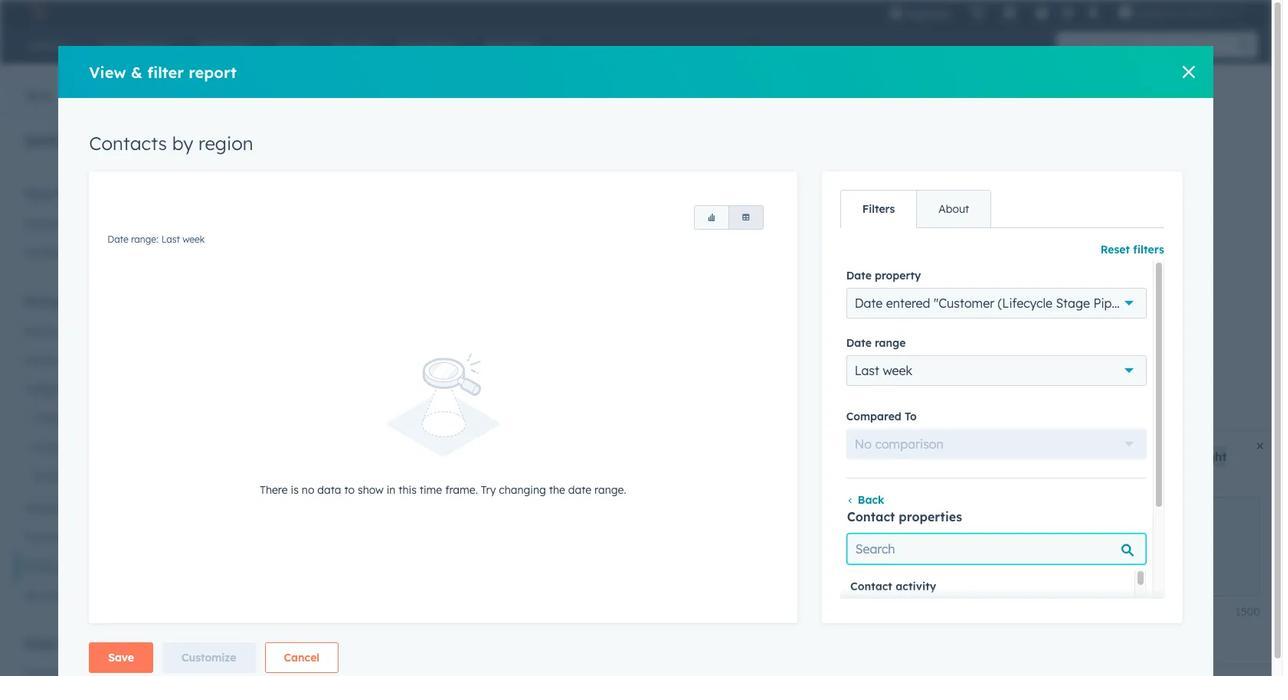 Task type: describe. For each thing, give the bounding box(es) containing it.
menu containing apoptosis studios 2
[[879, 0, 1254, 25]]

back link
[[0, 81, 62, 112]]

calling icon image
[[971, 6, 985, 20]]

all
[[812, 320, 822, 331]]

report
[[189, 62, 237, 82]]

to
[[344, 484, 355, 497]]

& for teams
[[56, 353, 64, 367]]

actions for bottom actions popup button
[[1172, 526, 1211, 540]]

data for data privacy dashboard
[[223, 166, 261, 185]]

interactive chart image
[[249, 579, 1222, 677]]

code
[[70, 531, 97, 545]]

marketplaces image
[[1004, 7, 1017, 21]]

integrations
[[25, 382, 87, 396]]

about link
[[917, 191, 991, 228]]

contact for contact activity
[[850, 581, 893, 594]]

setup
[[78, 294, 113, 309]]

contacts by region dialog
[[58, 46, 1214, 677]]

settings
[[25, 131, 87, 150]]

security link
[[15, 582, 160, 611]]

filters
[[1134, 243, 1165, 257]]

week inside popup button
[[883, 364, 913, 379]]

users
[[25, 353, 53, 367]]

dashboard
[[328, 166, 412, 185]]

group inside contacts by region 'dialog'
[[694, 205, 764, 230]]

count for count of contacts 3
[[430, 372, 464, 384]]

tracking code link
[[15, 523, 160, 553]]

data privacy & consent
[[223, 81, 429, 104]]

time inside contacts by region 'dialog'
[[420, 484, 442, 497]]

apps for connected apps
[[91, 412, 117, 425]]

account setup element
[[15, 293, 160, 611]]

privacy & consent link
[[15, 553, 160, 582]]

date entered "customer (lifecycle stage pipeline)" button
[[847, 289, 1148, 319]]

region
[[199, 132, 253, 155]]

email
[[34, 470, 62, 484]]

property
[[875, 269, 922, 283]]

data privacy
[[245, 129, 311, 143]]

tracking
[[25, 531, 67, 545]]

your
[[25, 186, 53, 202]]

reset
[[1101, 243, 1131, 257]]

0 horizontal spatial week
[[183, 234, 205, 245]]

contacts for count of contacts
[[991, 372, 1042, 384]]

back button
[[847, 494, 885, 508]]

upgrade image
[[890, 7, 904, 21]]

date entered "customer (lifecycle stage pipeline)"
[[855, 296, 1148, 312]]

date range: last week
[[107, 234, 205, 245]]

marketplaces button
[[994, 0, 1027, 25]]

contact for contact properties
[[847, 510, 895, 525]]

the
[[549, 484, 566, 497]]

data management element
[[15, 636, 160, 677]]

activity
[[896, 581, 937, 594]]

changing
[[499, 484, 546, 497]]

compared
[[847, 410, 902, 424]]

save
[[108, 651, 134, 665]]

range.
[[595, 484, 627, 497]]

data management
[[25, 637, 139, 652]]

unsubscribed
[[758, 278, 862, 297]]

contacts by region
[[89, 132, 253, 155]]

save button
[[89, 643, 153, 674]]

general
[[25, 217, 64, 231]]

help button
[[1030, 0, 1056, 25]]

contacts for count of contacts 3
[[482, 372, 533, 384]]

no
[[855, 437, 872, 453]]

data privacy dashboard
[[223, 166, 412, 185]]

customize button
[[163, 643, 256, 674]]

view & filter report
[[89, 62, 237, 82]]

contact properties
[[847, 510, 963, 525]]

this
[[399, 484, 417, 497]]

apps for private apps
[[72, 441, 98, 454]]

there is no data to show in this time frame. try changing the date range.
[[260, 484, 627, 497]]

downloads
[[90, 502, 146, 516]]

defaults
[[69, 324, 111, 338]]

Search HubSpot search field
[[1057, 32, 1245, 58]]

consent inside privacy & consent "link"
[[75, 560, 117, 574]]

marketplace
[[25, 502, 87, 516]]

of for count of contacts 3
[[466, 372, 479, 384]]

range: for all
[[782, 320, 809, 331]]

date range: all time
[[758, 320, 844, 331]]

count for count of contacts
[[939, 372, 973, 384]]

account defaults link
[[15, 317, 160, 346]]

try
[[481, 484, 496, 497]]

date for date range: last week
[[107, 234, 129, 245]]

0 vertical spatial actions button
[[1173, 277, 1222, 298]]

& for consent
[[65, 560, 72, 574]]

reset filters
[[1101, 243, 1165, 257]]

tara schultz image
[[1119, 5, 1133, 19]]

privacy & consent
[[25, 560, 117, 574]]

provider
[[105, 470, 147, 484]]

of for count of contacts
[[975, 372, 988, 384]]

3
[[476, 388, 487, 415]]

date for date property
[[847, 269, 872, 283]]

(lifecycle
[[998, 296, 1053, 312]]

in
[[387, 484, 396, 497]]

account defaults
[[25, 324, 111, 338]]

filters link
[[841, 191, 917, 228]]

general link
[[15, 209, 160, 238]]

data for data privacy
[[245, 129, 270, 143]]

date property
[[847, 269, 922, 283]]

data privacy navigation
[[223, 116, 630, 155]]

search image
[[1240, 40, 1251, 51]]

2
[[1224, 6, 1229, 18]]

privacy for data privacy
[[273, 129, 311, 143]]

calling icon button
[[965, 2, 991, 22]]

date
[[569, 484, 592, 497]]



Task type: locate. For each thing, give the bounding box(es) containing it.
1 account from the top
[[25, 294, 74, 309]]

1 vertical spatial contact
[[850, 581, 893, 594]]

notifications button
[[1081, 0, 1107, 25]]

1 vertical spatial range:
[[782, 320, 809, 331]]

private apps link
[[15, 433, 160, 462]]

date for date range
[[847, 337, 872, 351]]

2 account from the top
[[25, 324, 66, 338]]

contacts up the 3
[[482, 372, 533, 384]]

date left the all
[[758, 320, 779, 331]]

cancel
[[284, 651, 320, 665]]

1 vertical spatial last
[[855, 364, 880, 379]]

data
[[223, 81, 266, 104], [245, 129, 270, 143], [223, 166, 261, 185], [25, 637, 55, 652]]

customize
[[182, 651, 236, 665]]

1 vertical spatial back
[[858, 494, 885, 508]]

2 horizontal spatial contacts
[[991, 372, 1042, 384]]

settings image
[[1061, 7, 1075, 20]]

time right the all
[[825, 320, 844, 331]]

privacy inside "link"
[[25, 560, 62, 574]]

is
[[291, 484, 299, 497]]

last inside popup button
[[855, 364, 880, 379]]

marketplace downloads
[[25, 502, 146, 516]]

data for data management
[[25, 637, 55, 652]]

1 of from the left
[[466, 372, 479, 384]]

apps
[[91, 412, 117, 425], [72, 441, 98, 454]]

contacts up 'no comparison' popup button
[[991, 372, 1042, 384]]

data inside 'element'
[[25, 637, 55, 652]]

0 vertical spatial time
[[825, 320, 844, 331]]

1 vertical spatial account
[[25, 324, 66, 338]]

0 vertical spatial contact
[[847, 510, 895, 525]]

0 horizontal spatial contacts
[[89, 132, 167, 155]]

integrations button
[[15, 375, 160, 404]]

stage
[[1056, 296, 1091, 312]]

1 vertical spatial actions button
[[1172, 522, 1222, 543]]

1 horizontal spatial back
[[858, 494, 885, 508]]

connected apps link
[[15, 404, 160, 433]]

properties
[[899, 510, 963, 525]]

0 horizontal spatial back
[[25, 89, 52, 103]]

back up contact properties
[[858, 494, 885, 508]]

1 count from the left
[[430, 372, 464, 384]]

0 horizontal spatial count
[[430, 372, 464, 384]]

upgrade
[[907, 8, 950, 20]]

account for account setup
[[25, 294, 74, 309]]

0 vertical spatial consent
[[358, 81, 429, 104]]

users & teams link
[[15, 346, 160, 375]]

filters
[[863, 202, 895, 216]]

1 horizontal spatial contacts
[[482, 372, 533, 384]]

0 horizontal spatial range:
[[131, 234, 158, 245]]

show
[[358, 484, 384, 497]]

connected apps
[[34, 412, 117, 425]]

1 horizontal spatial consent
[[358, 81, 429, 104]]

menu
[[879, 0, 1254, 25]]

back inside 'back' link
[[25, 89, 52, 103]]

notifications image
[[1087, 7, 1101, 21]]

None button
[[694, 205, 729, 230], [729, 205, 764, 230], [694, 205, 729, 230], [729, 205, 764, 230]]

menu item
[[961, 0, 964, 25]]

count inside count of contacts 3
[[430, 372, 464, 384]]

privacy up data privacy dashboard
[[273, 129, 311, 143]]

account setup
[[25, 294, 113, 309]]

apoptosis
[[1136, 6, 1183, 18]]

unsubscribed contacts
[[758, 278, 933, 297]]

0 vertical spatial account
[[25, 294, 74, 309]]

count of contacts
[[939, 372, 1042, 384]]

0 horizontal spatial time
[[420, 484, 442, 497]]

0 vertical spatial week
[[183, 234, 205, 245]]

privacy up security
[[25, 560, 62, 574]]

data inside navigation
[[245, 129, 270, 143]]

2 count from the left
[[939, 372, 973, 384]]

service
[[65, 470, 102, 484]]

close image
[[1183, 66, 1195, 78]]

contact activity
[[850, 581, 937, 594]]

0 vertical spatial back
[[25, 89, 52, 103]]

privacy
[[271, 81, 335, 104], [273, 129, 311, 143], [265, 166, 323, 185], [25, 560, 62, 574]]

data up region in the top left of the page
[[223, 81, 266, 104]]

date left range
[[847, 337, 872, 351]]

security
[[25, 589, 66, 603]]

last week
[[855, 364, 913, 379]]

account for account defaults
[[25, 324, 66, 338]]

notifications
[[25, 246, 90, 260]]

& inside "link"
[[65, 560, 72, 574]]

to
[[905, 410, 917, 424]]

about
[[939, 202, 970, 216]]

apps up the private apps link
[[91, 412, 117, 425]]

range: for last
[[131, 234, 158, 245]]

privacy for data privacy & consent
[[271, 81, 335, 104]]

account up users
[[25, 324, 66, 338]]

0 vertical spatial apps
[[91, 412, 117, 425]]

1 horizontal spatial time
[[825, 320, 844, 331]]

cancel button
[[265, 643, 339, 674]]

0 horizontal spatial last
[[161, 234, 180, 245]]

& inside 'link'
[[56, 353, 64, 367]]

0 vertical spatial range:
[[131, 234, 158, 245]]

date inside popup button
[[855, 296, 883, 312]]

0 vertical spatial actions
[[1173, 281, 1212, 294]]

2 of from the left
[[975, 372, 988, 384]]

private
[[34, 441, 69, 454]]

actions for actions popup button to the top
[[1173, 281, 1212, 294]]

there
[[260, 484, 288, 497]]

privacy down data privacy
[[265, 166, 323, 185]]

email service provider
[[34, 470, 147, 484]]

time right this
[[420, 484, 442, 497]]

consent down tracking code link
[[75, 560, 117, 574]]

contacts left by
[[89, 132, 167, 155]]

range
[[875, 337, 906, 351]]

contact left activity
[[850, 581, 893, 594]]

no
[[302, 484, 315, 497]]

1 horizontal spatial of
[[975, 372, 988, 384]]

users & teams
[[25, 353, 99, 367]]

1 vertical spatial consent
[[75, 560, 117, 574]]

group
[[694, 205, 764, 230]]

privacy inside navigation
[[273, 129, 311, 143]]

& inside contacts by region 'dialog'
[[131, 62, 143, 82]]

0 horizontal spatial of
[[466, 372, 479, 384]]

comparison
[[876, 437, 944, 453]]

tab list
[[841, 190, 992, 228]]

apoptosis studios 2
[[1136, 6, 1229, 18]]

management
[[58, 637, 139, 652]]

date left property
[[847, 269, 872, 283]]

notifications link
[[15, 238, 160, 267]]

"customer
[[934, 296, 995, 312]]

of inside count of contacts 3
[[466, 372, 479, 384]]

hubspot link
[[18, 3, 57, 21]]

no comparison
[[855, 437, 944, 453]]

1 horizontal spatial range:
[[782, 320, 809, 331]]

view
[[89, 62, 126, 82]]

date down preferences
[[107, 234, 129, 245]]

contacts inside count of contacts 3
[[482, 372, 533, 384]]

search button
[[1232, 32, 1258, 58]]

studios
[[1186, 6, 1221, 18]]

0 vertical spatial last
[[161, 234, 180, 245]]

connected
[[34, 412, 88, 425]]

contacts
[[89, 132, 167, 155], [482, 372, 533, 384], [991, 372, 1042, 384]]

filter
[[147, 62, 184, 82]]

privacy up data privacy
[[271, 81, 335, 104]]

account inside account defaults link
[[25, 324, 66, 338]]

Search search field
[[847, 535, 1146, 565]]

1 vertical spatial apps
[[72, 441, 98, 454]]

back inside contacts by region 'dialog'
[[858, 494, 885, 508]]

no comparison button
[[847, 430, 1147, 460]]

of up the 3
[[466, 372, 479, 384]]

0 horizontal spatial consent
[[75, 560, 117, 574]]

date for date range: all time
[[758, 320, 779, 331]]

1 horizontal spatial week
[[883, 364, 913, 379]]

actions
[[1173, 281, 1212, 294], [1172, 526, 1211, 540]]

help image
[[1036, 7, 1050, 21]]

private apps
[[34, 441, 98, 454]]

time
[[825, 320, 844, 331], [420, 484, 442, 497]]

contacts
[[867, 278, 933, 297]]

date
[[107, 234, 129, 245], [847, 269, 872, 283], [855, 296, 883, 312], [758, 320, 779, 331], [847, 337, 872, 351]]

reset filters button
[[1101, 241, 1165, 259]]

last week button
[[847, 356, 1147, 387]]

contact down back button
[[847, 510, 895, 525]]

contact
[[847, 510, 895, 525], [850, 581, 893, 594]]

entered
[[887, 296, 931, 312]]

tracking code
[[25, 531, 97, 545]]

apoptosis studios 2 button
[[1110, 0, 1252, 25]]

your preferences element
[[15, 185, 160, 267]]

1 horizontal spatial count
[[939, 372, 973, 384]]

account up account defaults
[[25, 294, 74, 309]]

date down the date property on the top right
[[855, 296, 883, 312]]

hubspot image
[[28, 3, 46, 21]]

pipeline)"
[[1094, 296, 1148, 312]]

1 vertical spatial time
[[420, 484, 442, 497]]

data down region in the top left of the page
[[223, 166, 261, 185]]

contacts inside 'dialog'
[[89, 132, 167, 155]]

of up 'no comparison' popup button
[[975, 372, 988, 384]]

data up data privacy dashboard
[[245, 129, 270, 143]]

consent up data privacy navigation
[[358, 81, 429, 104]]

settings link
[[1059, 4, 1078, 20]]

1 horizontal spatial last
[[855, 364, 880, 379]]

data down security
[[25, 637, 55, 652]]

apps up service
[[72, 441, 98, 454]]

tab list inside contacts by region 'dialog'
[[841, 190, 992, 228]]

frame.
[[445, 484, 478, 497]]

range: inside contacts by region 'dialog'
[[131, 234, 158, 245]]

back up the 'settings'
[[25, 89, 52, 103]]

& for filter
[[131, 62, 143, 82]]

1 vertical spatial actions
[[1172, 526, 1211, 540]]

count
[[430, 372, 464, 384], [939, 372, 973, 384]]

1 vertical spatial week
[[883, 364, 913, 379]]

tab list containing filters
[[841, 190, 992, 228]]

data for data privacy & consent
[[223, 81, 266, 104]]

privacy for data privacy dashboard
[[265, 166, 323, 185]]

date for date entered "customer (lifecycle stage pipeline)"
[[855, 296, 883, 312]]



Task type: vqa. For each thing, say whether or not it's contained in the screenshot.
group
yes



